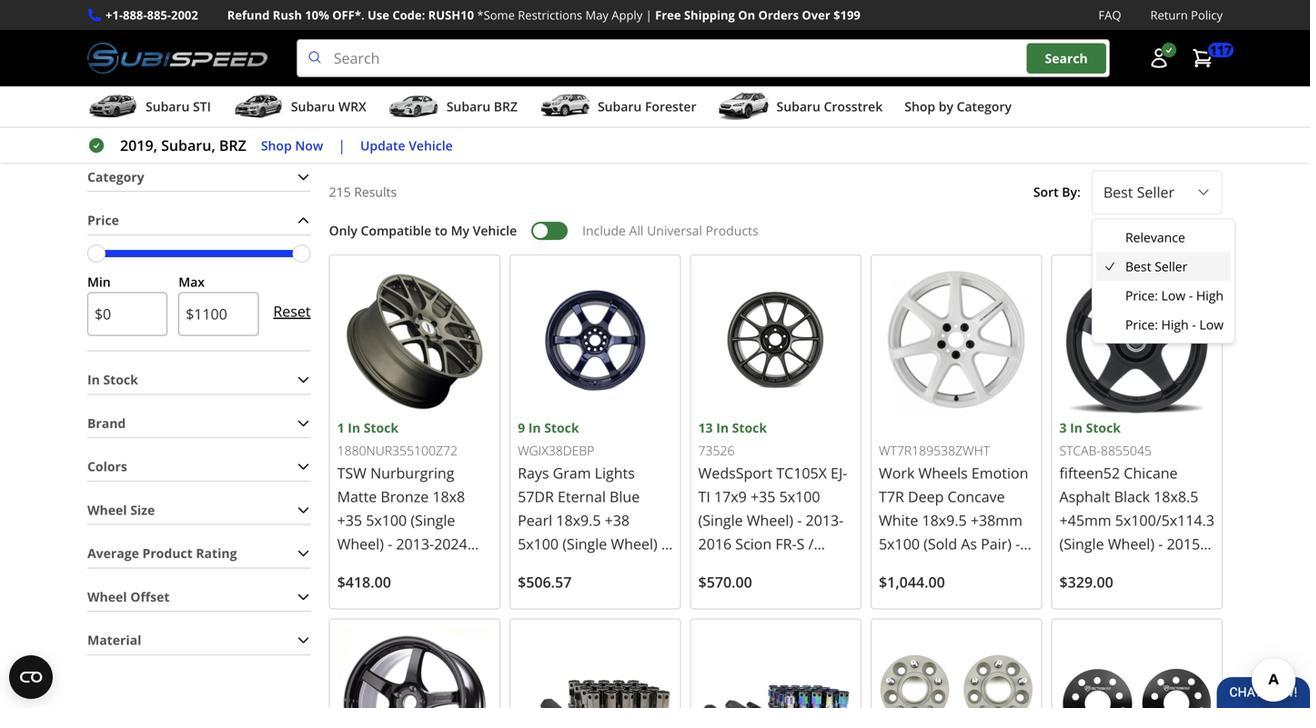 Task type: describe. For each thing, give the bounding box(es) containing it.
215 results
[[329, 184, 397, 201]]

215
[[329, 184, 351, 201]]

price: for price: low - high
[[1126, 287, 1158, 304]]

888-
[[123, 7, 147, 23]]

+1-888-885-2002
[[106, 7, 198, 23]]

9 in stock
[[518, 419, 579, 437]]

best seller option
[[1097, 252, 1231, 281]]

$199
[[834, 7, 861, 23]]

*some
[[477, 7, 515, 23]]

group containing relevance
[[1097, 223, 1231, 339]]

1
[[337, 419, 345, 437]]

1 horizontal spatial high
[[1197, 287, 1224, 304]]

my
[[451, 222, 470, 239]]

relevance
[[1126, 229, 1186, 246]]

search button
[[1027, 43, 1106, 74]]

+1-888-885-2002 link
[[106, 5, 198, 25]]

Select... button
[[1092, 171, 1223, 215]]

2002
[[171, 7, 198, 23]]

$1,044.00 link
[[871, 255, 1043, 610]]

products
[[774, 109, 868, 138]]

10%
[[305, 7, 329, 23]]

1 in stock
[[337, 419, 399, 437]]

stock for $506.57
[[544, 419, 579, 437]]

stock for $570.00
[[732, 419, 767, 437]]

rush10
[[428, 7, 474, 23]]

- for high
[[1189, 287, 1193, 304]]

may
[[586, 7, 609, 23]]

shipping
[[684, 7, 735, 23]]

$506.57
[[518, 573, 572, 592]]

lug nuts link
[[612, 2, 699, 23]]

free
[[655, 7, 681, 23]]

wheel studs link
[[612, 23, 699, 43]]

best inside option
[[1126, 258, 1152, 275]]

9
[[518, 419, 525, 437]]

code:
[[393, 7, 425, 23]]

restrictions
[[518, 7, 583, 23]]

on
[[738, 7, 756, 23]]

885-
[[147, 7, 171, 23]]

lug
[[629, 3, 650, 21]]

sort by:
[[1034, 184, 1081, 201]]

best inside button
[[1104, 182, 1133, 202]]

return
[[1151, 7, 1188, 23]]

3 in stock
[[1060, 419, 1121, 437]]

$1,044.00
[[879, 573, 945, 592]]

off*.
[[332, 7, 365, 23]]

in for $329.00
[[1070, 419, 1083, 437]]

sort
[[1034, 184, 1059, 201]]

search
[[1045, 49, 1088, 67]]

faq link
[[1099, 5, 1122, 25]]

2019
[[501, 109, 551, 138]]

seller inside option
[[1155, 258, 1188, 275]]

$570.00
[[699, 573, 752, 592]]



Task type: locate. For each thing, give the bounding box(es) containing it.
stock right 1
[[364, 419, 399, 437]]

seller
[[1137, 182, 1175, 202], [1155, 258, 1188, 275]]

orders
[[759, 7, 799, 23]]

lug nuts wheel studs
[[618, 3, 692, 41]]

best seller up relevance
[[1104, 182, 1175, 202]]

stock for $329.00
[[1086, 419, 1121, 437]]

by:
[[1062, 184, 1081, 201]]

stock right 9
[[544, 419, 579, 437]]

1 vertical spatial price:
[[1126, 316, 1158, 334]]

best seller down relevance
[[1126, 258, 1188, 275]]

1 vertical spatial low
[[1200, 316, 1224, 334]]

policy
[[1191, 7, 1223, 23]]

in for $506.57
[[528, 419, 541, 437]]

price: low - high
[[1126, 287, 1224, 304]]

studs
[[659, 24, 692, 41]]

4 in from the left
[[1070, 419, 1083, 437]]

return policy
[[1151, 7, 1223, 23]]

best
[[1104, 182, 1133, 202], [1126, 258, 1152, 275]]

brz
[[637, 109, 672, 138]]

wheel
[[618, 24, 656, 41]]

1 price: from the top
[[1126, 287, 1158, 304]]

in for $418.00
[[348, 419, 360, 437]]

stock right 3
[[1086, 419, 1121, 437]]

- for low
[[1192, 316, 1197, 334]]

in for $570.00
[[716, 419, 729, 437]]

seller up relevance
[[1137, 182, 1175, 202]]

best seller inside button
[[1104, 182, 1175, 202]]

2 stock from the left
[[732, 419, 767, 437]]

in
[[348, 419, 360, 437], [716, 419, 729, 437], [528, 419, 541, 437], [1070, 419, 1083, 437]]

low down price: low - high
[[1200, 316, 1224, 334]]

stock for $418.00
[[364, 419, 399, 437]]

price: high - low
[[1126, 316, 1224, 334]]

$418.00
[[337, 573, 391, 592]]

to
[[435, 222, 448, 239]]

seller inside button
[[1137, 182, 1175, 202]]

117
[[1210, 41, 1232, 59]]

2 in from the left
[[716, 419, 729, 437]]

results
[[354, 184, 397, 201]]

0 vertical spatial best
[[1104, 182, 1133, 202]]

return policy link
[[1151, 5, 1223, 25]]

featured
[[677, 109, 769, 138]]

$329.00
[[1060, 573, 1114, 592]]

price: for price: high - low
[[1126, 316, 1158, 334]]

over
[[802, 7, 831, 23]]

1 horizontal spatial low
[[1200, 316, 1224, 334]]

1 in from the left
[[348, 419, 360, 437]]

1 vertical spatial high
[[1162, 316, 1189, 334]]

open widget image
[[9, 656, 53, 700]]

best right by:
[[1104, 182, 1133, 202]]

in right 1
[[348, 419, 360, 437]]

- down price: low - high
[[1192, 316, 1197, 334]]

only
[[329, 222, 358, 239]]

0 vertical spatial -
[[1189, 287, 1193, 304]]

1 vertical spatial -
[[1192, 316, 1197, 334]]

rush
[[273, 7, 302, 23]]

faq
[[1099, 7, 1122, 23]]

in right 3
[[1070, 419, 1083, 437]]

13
[[699, 419, 713, 437]]

search input field
[[296, 39, 1110, 77]]

vehicle
[[473, 222, 517, 239]]

- up price: high - low
[[1189, 287, 1193, 304]]

group
[[1097, 223, 1231, 339]]

refund rush 10% off*. use code: rush10 *some restrictions may apply | free shipping on orders over $199
[[227, 7, 861, 23]]

best seller
[[1104, 182, 1175, 202], [1126, 258, 1188, 275]]

nuts
[[654, 3, 682, 21]]

refund
[[227, 7, 270, 23]]

13 in stock
[[699, 419, 767, 437]]

1 vertical spatial seller
[[1155, 258, 1188, 275]]

1 vertical spatial best seller
[[1126, 258, 1188, 275]]

0 vertical spatial seller
[[1137, 182, 1175, 202]]

high
[[1197, 287, 1224, 304], [1162, 316, 1189, 334]]

only compatible to my vehicle
[[329, 222, 517, 239]]

best seller inside option
[[1126, 258, 1188, 275]]

1 vertical spatial best
[[1126, 258, 1152, 275]]

best down relevance
[[1126, 258, 1152, 275]]

+1-
[[106, 7, 123, 23]]

2 price: from the top
[[1126, 316, 1158, 334]]

117 button
[[1183, 40, 1234, 77]]

0 vertical spatial high
[[1197, 287, 1224, 304]]

in right 9
[[528, 419, 541, 437]]

3 in from the left
[[528, 419, 541, 437]]

0 vertical spatial low
[[1162, 287, 1186, 304]]

in right 13
[[716, 419, 729, 437]]

use
[[368, 7, 389, 23]]

low
[[1162, 287, 1186, 304], [1200, 316, 1224, 334]]

|
[[646, 7, 652, 23]]

-
[[1189, 287, 1193, 304], [1192, 316, 1197, 334]]

high up price: high - low
[[1197, 287, 1224, 304]]

compatible
[[361, 222, 432, 239]]

shop
[[442, 109, 495, 138]]

0 horizontal spatial high
[[1162, 316, 1189, 334]]

high down price: low - high
[[1162, 316, 1189, 334]]

subaru
[[556, 109, 632, 138]]

apply
[[612, 7, 643, 23]]

shop 2019 subaru brz featured products
[[442, 109, 868, 138]]

0 vertical spatial best seller
[[1104, 182, 1175, 202]]

stock
[[364, 419, 399, 437], [732, 419, 767, 437], [544, 419, 579, 437], [1086, 419, 1121, 437]]

1 stock from the left
[[364, 419, 399, 437]]

0 vertical spatial price:
[[1126, 287, 1158, 304]]

seller up price: low - high
[[1155, 258, 1188, 275]]

4 stock from the left
[[1086, 419, 1121, 437]]

3
[[1060, 419, 1067, 437]]

price: down best seller option
[[1126, 287, 1158, 304]]

price:
[[1126, 287, 1158, 304], [1126, 316, 1158, 334]]

0 horizontal spatial low
[[1162, 287, 1186, 304]]

3 stock from the left
[[544, 419, 579, 437]]

low up price: high - low
[[1162, 287, 1186, 304]]

price: down price: low - high
[[1126, 316, 1158, 334]]

stock right 13
[[732, 419, 767, 437]]



Task type: vqa. For each thing, say whether or not it's contained in the screenshot.
In
yes



